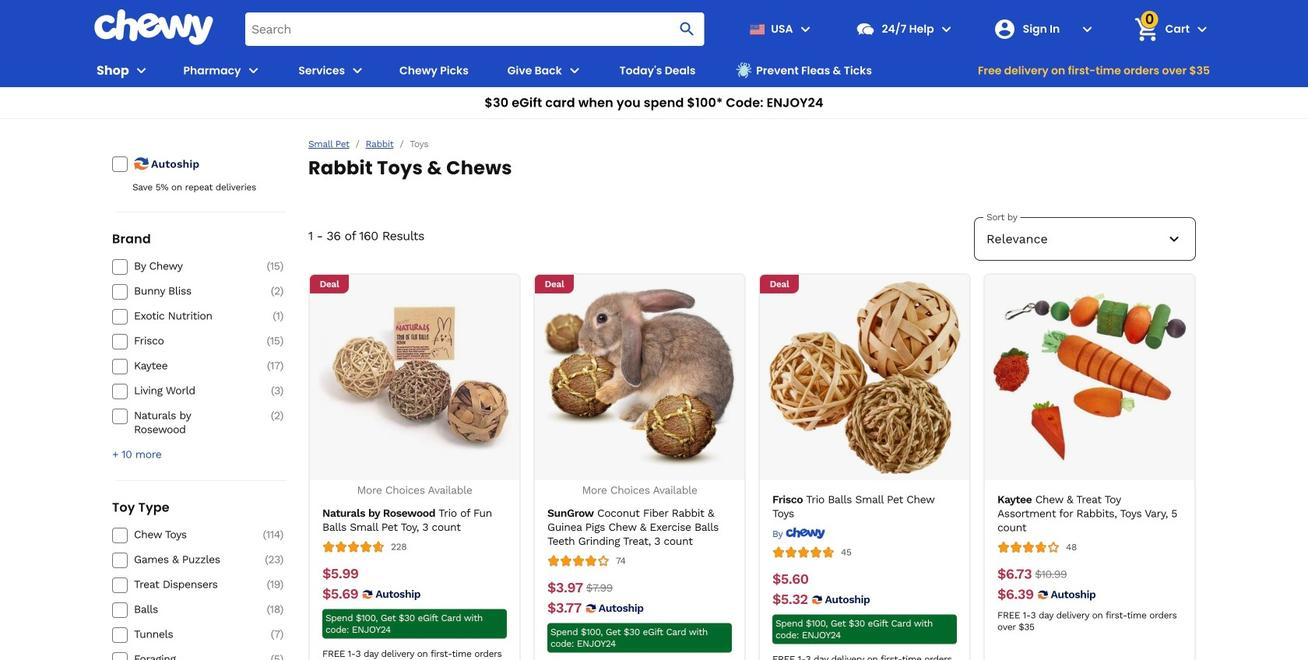 Task type: locate. For each thing, give the bounding box(es) containing it.
None text field
[[323, 566, 359, 583], [548, 580, 583, 597], [586, 580, 613, 597], [773, 592, 808, 609], [323, 566, 359, 583], [548, 580, 583, 597], [586, 580, 613, 597], [773, 592, 808, 609]]

sungrow coconut fiber rabbit & guinea pigs chew & exercise balls teeth grinding treat, 3 count image
[[543, 281, 737, 474]]

Product search field
[[245, 12, 705, 46]]

chewy support image
[[856, 19, 876, 39]]

naturals by rosewood trio of fun balls small pet toy, 3 count image
[[318, 281, 511, 474]]

cart menu image
[[1194, 20, 1212, 38]]

give back menu image
[[565, 61, 584, 80]]

menu image
[[348, 61, 367, 80]]

frisco trio balls small pet chew toys image
[[769, 281, 962, 474]]

None text field
[[998, 567, 1032, 584], [1036, 567, 1068, 584], [773, 572, 809, 589], [323, 586, 359, 603], [998, 587, 1034, 604], [548, 600, 582, 617], [998, 567, 1032, 584], [1036, 567, 1068, 584], [773, 572, 809, 589], [323, 586, 359, 603], [998, 587, 1034, 604], [548, 600, 582, 617]]

kaytee chew & treat toy assortment for rabbits, toys vary, 5 count image
[[994, 281, 1187, 474]]

change region menu image
[[797, 20, 815, 38]]



Task type: describe. For each thing, give the bounding box(es) containing it.
chewy image
[[786, 528, 826, 540]]

submit search image
[[678, 20, 697, 38]]

menu image
[[132, 61, 151, 80]]

Search text field
[[245, 12, 705, 46]]

chewy home image
[[93, 9, 214, 45]]

items image
[[1134, 16, 1161, 43]]

account menu image
[[1079, 20, 1097, 38]]

site banner
[[0, 0, 1309, 119]]

help menu image
[[938, 20, 956, 38]]

pharmacy menu image
[[244, 61, 263, 80]]



Task type: vqa. For each thing, say whether or not it's contained in the screenshot.
Change region menu icon
yes



